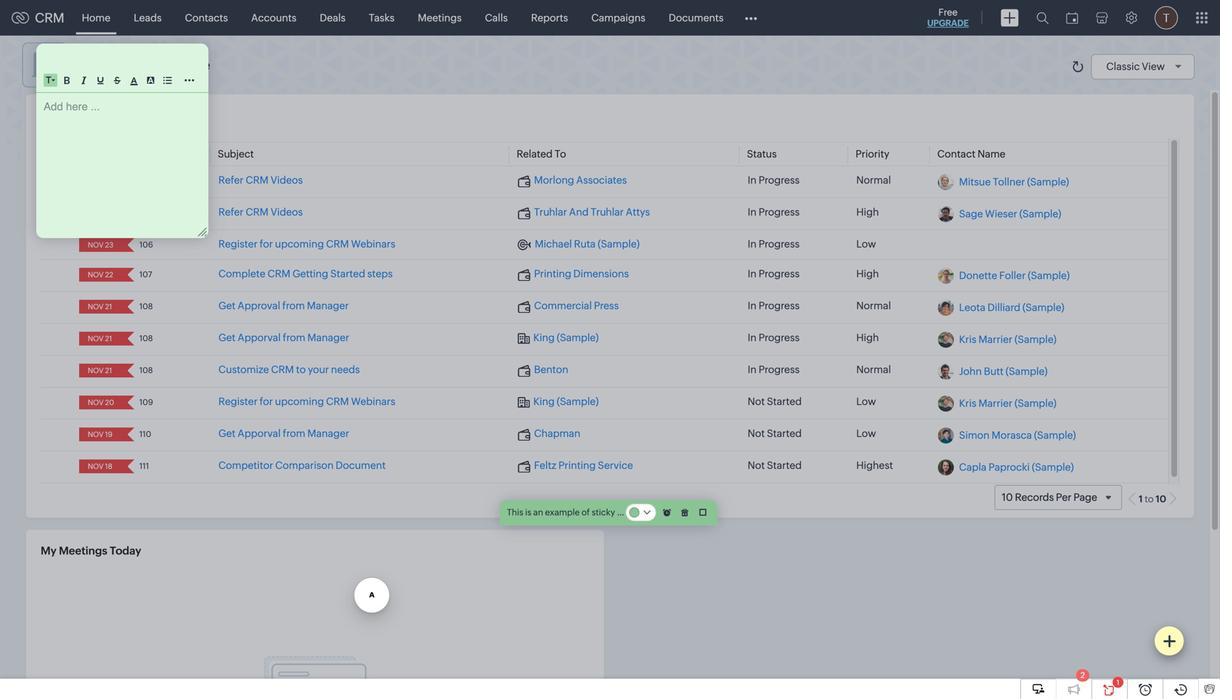 Task type: describe. For each thing, give the bounding box(es) containing it.
(sample) for simon morasca (sample) link
[[1035, 430, 1077, 441]]

2 not started from the top
[[748, 428, 802, 440]]

2 truhlar from the left
[[591, 207, 624, 218]]

register for michael ruta (sample)
[[219, 238, 258, 250]]

normal for leota dilliard (sample)
[[857, 300, 892, 312]]

complete
[[219, 268, 266, 280]]

progress for dimensions
[[759, 268, 800, 280]]

(sample) for leota dilliard (sample) link
[[1023, 302, 1065, 313]]

create new sticky note image
[[1163, 635, 1176, 648]]

profile image
[[1155, 6, 1179, 29]]

(sample) right ruta at the left
[[598, 238, 640, 250]]

get for commercial
[[219, 300, 236, 312]]

deals
[[320, 12, 346, 24]]

crm down subject
[[246, 175, 269, 186]]

for for king (sample)
[[260, 396, 273, 408]]

0 horizontal spatial to
[[296, 364, 306, 376]]

king for get apporval from manager
[[534, 332, 555, 344]]

morlong associates
[[534, 175, 627, 186]]

feltz printing service link
[[518, 460, 633, 473]]

(sample) for john butt (sample) link
[[1006, 366, 1048, 377]]

leads link
[[122, 0, 173, 35]]

normal for mitsue tollner (sample)
[[857, 175, 892, 186]]

started for king (sample)
[[767, 396, 802, 408]]

upgrade
[[928, 18, 969, 28]]

sage
[[960, 208, 984, 220]]

register for king (sample)
[[219, 396, 258, 408]]

comparison
[[275, 460, 334, 472]]

subject
[[218, 148, 254, 160]]

1 horizontal spatial meetings
[[418, 12, 462, 24]]

john butt (sample) link
[[960, 366, 1048, 377]]

normal for john butt (sample)
[[857, 364, 892, 376]]

refer crm videos for morlong associates
[[219, 175, 303, 186]]

calls link
[[474, 0, 520, 35]]

customize crm to your needs
[[219, 364, 360, 376]]

get apporval from manager for king (sample)
[[219, 332, 349, 344]]

king (sample) link for get apporval from manager
[[518, 332, 599, 345]]

simon morasca (sample)
[[960, 430, 1077, 441]]

donette
[[960, 270, 998, 281]]

press
[[594, 300, 619, 312]]

high for kris marrier (sample)
[[857, 332, 879, 344]]

mitsue
[[960, 176, 991, 188]]

refer for truhlar and truhlar attys
[[219, 207, 244, 218]]

kris marrier (sample) for low
[[960, 398, 1057, 409]]

donette foller (sample) link
[[960, 270, 1070, 281]]

classic
[[1107, 61, 1140, 72]]

progress for associates
[[759, 175, 800, 186]]

truhlar and truhlar attys
[[534, 207, 650, 218]]

low for simon morasca (sample)
[[857, 428, 877, 440]]

dimensions
[[574, 268, 629, 280]]

michael ruta (sample)
[[535, 238, 640, 250]]

competitor comparison document
[[219, 460, 386, 472]]

not started for printing
[[748, 460, 802, 472]]

crm left your
[[271, 364, 294, 376]]

classic view
[[1107, 61, 1166, 72]]

home
[[82, 12, 111, 24]]

classic view link
[[1107, 61, 1187, 72]]

complete crm getting started steps link
[[219, 268, 393, 280]]

1 low from the top
[[857, 238, 877, 250]]

webinars for michael
[[351, 238, 396, 250]]

donette foller (sample)
[[960, 270, 1070, 281]]

profile element
[[1147, 0, 1187, 35]]

commercial
[[534, 300, 592, 312]]

welcome
[[78, 58, 137, 72]]

benton link
[[518, 364, 569, 377]]

contact name link
[[938, 148, 1006, 160]]

crm link
[[12, 10, 64, 25]]

10
[[1156, 494, 1167, 505]]

for for michael ruta (sample)
[[260, 238, 273, 250]]

1 vertical spatial to
[[1145, 494, 1154, 505]]

(sample) up chapman
[[557, 396, 599, 408]]

subject link
[[218, 148, 254, 160]]

in progress for press
[[748, 300, 800, 312]]

today
[[110, 545, 141, 558]]

create menu element
[[993, 0, 1028, 35]]

capla
[[960, 462, 987, 473]]

leota dilliard (sample) link
[[960, 302, 1065, 313]]

from for commercial
[[283, 300, 305, 312]]

108 for customize crm to your needs
[[139, 366, 153, 375]]

highest
[[857, 460, 894, 472]]

refer crm videos link for truhlar and truhlar attys
[[219, 207, 303, 218]]

webinars for king
[[351, 396, 396, 408]]

107
[[139, 270, 152, 280]]

capla paprocki (sample)
[[960, 462, 1074, 473]]

feltz printing service
[[534, 460, 633, 472]]

crm down needs on the bottom left of page
[[326, 396, 349, 408]]

(sample) for 'donette foller (sample)' 'link'
[[1028, 270, 1070, 281]]

7 in from the top
[[748, 364, 757, 376]]

started for feltz printing service
[[767, 460, 802, 472]]

contacts
[[185, 12, 228, 24]]

view
[[1143, 61, 1166, 72]]

get apporval from manager for chapman
[[219, 428, 349, 440]]

leads
[[134, 12, 162, 24]]

welcome terry turtle
[[78, 58, 210, 72]]

111
[[139, 462, 149, 471]]

get approval from manager link
[[219, 300, 349, 312]]

kris marrier (sample) link for high
[[960, 334, 1057, 345]]

3 get from the top
[[219, 428, 236, 440]]

get approval from manager
[[219, 300, 349, 312]]

dilliard
[[988, 302, 1021, 313]]

truhlar and truhlar attys link
[[518, 207, 650, 219]]

priority link
[[856, 148, 890, 160]]

in for dimensions
[[748, 268, 757, 280]]

refer crm videos for truhlar and truhlar attys
[[219, 207, 303, 218]]

marrier for high
[[979, 334, 1013, 345]]

john butt (sample)
[[960, 366, 1048, 377]]

high for sage wieser (sample)
[[857, 207, 879, 218]]

mitsue tollner (sample) link
[[960, 176, 1070, 188]]

kris for high
[[960, 334, 977, 345]]

delete image
[[682, 509, 689, 517]]

related to link
[[517, 148, 566, 160]]

videos for truhlar
[[271, 207, 303, 218]]

commercial press
[[534, 300, 619, 312]]

simon morasca (sample) link
[[960, 430, 1077, 441]]

chapman link
[[518, 428, 581, 441]]

manager for king
[[308, 332, 349, 344]]

low for kris marrier (sample)
[[857, 396, 877, 408]]

free
[[939, 7, 958, 18]]

(sample) for kris marrier (sample) link corresponding to high
[[1015, 334, 1057, 345]]

not started for (sample)
[[748, 396, 802, 408]]

related to
[[517, 148, 566, 160]]

campaigns link
[[580, 0, 657, 35]]

foller
[[1000, 270, 1026, 281]]

king (sample) for not started
[[534, 396, 599, 408]]

this is an example of sticky note!
[[507, 508, 639, 518]]

terry
[[140, 58, 172, 72]]

(sample) down commercial press
[[557, 332, 599, 344]]

feltz
[[534, 460, 557, 472]]

in for and
[[748, 207, 757, 218]]

110
[[139, 430, 151, 439]]

status link
[[747, 148, 777, 160]]

contact name
[[938, 148, 1006, 160]]

free upgrade
[[928, 7, 969, 28]]

progress for ruta
[[759, 238, 800, 250]]

from for king
[[283, 332, 306, 344]]

sage wieser (sample)
[[960, 208, 1062, 220]]



Task type: locate. For each thing, give the bounding box(es) containing it.
priority
[[856, 148, 890, 160]]

benton
[[534, 364, 569, 376]]

2 apporval from the top
[[238, 428, 281, 440]]

(sample) for sage wieser (sample) link
[[1020, 208, 1062, 220]]

1 vertical spatial king (sample)
[[534, 396, 599, 408]]

progress for (sample)
[[759, 332, 800, 344]]

register up complete
[[219, 238, 258, 250]]

3 low from the top
[[857, 428, 877, 440]]

upcoming up complete crm getting started steps "link"
[[275, 238, 324, 250]]

started for chapman
[[767, 428, 802, 440]]

1 register for upcoming crm webinars link from the top
[[219, 238, 396, 250]]

progress
[[759, 175, 800, 186], [759, 207, 800, 218], [759, 238, 800, 250], [759, 268, 800, 280], [759, 300, 800, 312], [759, 332, 800, 344], [759, 364, 800, 376]]

1 for 1 to 10
[[1139, 494, 1143, 505]]

1 refer crm videos from the top
[[219, 175, 303, 186]]

0 vertical spatial to
[[296, 364, 306, 376]]

2 upcoming from the top
[[275, 396, 324, 408]]

(sample) right paprocki at the bottom right of page
[[1033, 462, 1074, 473]]

3 progress from the top
[[759, 238, 800, 250]]

0 horizontal spatial meetings
[[59, 545, 107, 558]]

0 vertical spatial get
[[219, 300, 236, 312]]

started
[[331, 268, 365, 280], [767, 396, 802, 408], [767, 428, 802, 440], [767, 460, 802, 472]]

1 for 1
[[1117, 679, 1120, 687]]

logo image
[[12, 12, 29, 24]]

my meetings today
[[41, 545, 141, 558]]

marrier for low
[[979, 398, 1013, 409]]

get apporval from manager up competitor comparison document
[[219, 428, 349, 440]]

0 vertical spatial 1
[[1139, 494, 1143, 505]]

1 vertical spatial refer crm videos
[[219, 207, 303, 218]]

1 register for upcoming crm webinars from the top
[[219, 238, 396, 250]]

wieser
[[986, 208, 1018, 220]]

1 vertical spatial register for upcoming crm webinars link
[[219, 396, 396, 408]]

webinars down needs on the bottom left of page
[[351, 396, 396, 408]]

in progress
[[748, 175, 800, 186], [748, 207, 800, 218], [748, 238, 800, 250], [748, 268, 800, 280], [748, 300, 800, 312], [748, 332, 800, 344], [748, 364, 800, 376]]

kris for low
[[960, 398, 977, 409]]

1 normal from the top
[[857, 175, 892, 186]]

2 vertical spatial low
[[857, 428, 877, 440]]

(sample) right morasca
[[1035, 430, 1077, 441]]

accounts
[[251, 12, 297, 24]]

1 in progress from the top
[[748, 175, 800, 186]]

0 vertical spatial refer
[[219, 175, 244, 186]]

register for upcoming crm webinars link up complete crm getting started steps "link"
[[219, 238, 396, 250]]

(sample) right dilliard at the right top of page
[[1023, 302, 1065, 313]]

0 vertical spatial low
[[857, 238, 877, 250]]

0 vertical spatial for
[[260, 238, 273, 250]]

king (sample) down 'commercial press' link
[[534, 332, 599, 344]]

5 progress from the top
[[759, 300, 800, 312]]

6 in from the top
[[748, 332, 757, 344]]

document
[[336, 460, 386, 472]]

contacts link
[[173, 0, 240, 35]]

1 vertical spatial normal
[[857, 300, 892, 312]]

(sample) right tollner
[[1028, 176, 1070, 188]]

refer down subject link
[[219, 207, 244, 218]]

2 high from the top
[[857, 268, 879, 280]]

for up complete
[[260, 238, 273, 250]]

get up "competitor"
[[219, 428, 236, 440]]

refer crm videos link down subject link
[[219, 207, 303, 218]]

0 vertical spatial 108
[[139, 302, 153, 312]]

1 vertical spatial 108
[[139, 334, 153, 343]]

high for donette foller (sample)
[[857, 268, 879, 280]]

get apporval from manager link for chapman
[[219, 428, 349, 440]]

1 vertical spatial not
[[748, 428, 765, 440]]

4 progress from the top
[[759, 268, 800, 280]]

2 vertical spatial 108
[[139, 366, 153, 375]]

reminder image
[[663, 509, 671, 517]]

2 for from the top
[[260, 396, 273, 408]]

0 vertical spatial king (sample) link
[[518, 332, 599, 345]]

meetings left calls link
[[418, 12, 462, 24]]

1 vertical spatial kris marrier (sample) link
[[960, 398, 1057, 409]]

3 108 from the top
[[139, 366, 153, 375]]

(sample) for kris marrier (sample) link related to low
[[1015, 398, 1057, 409]]

king (sample) link
[[518, 332, 599, 345], [518, 396, 599, 409]]

get
[[219, 300, 236, 312], [219, 332, 236, 344], [219, 428, 236, 440]]

0 vertical spatial get apporval from manager
[[219, 332, 349, 344]]

register for upcoming crm webinars down your
[[219, 396, 396, 408]]

1 vertical spatial high
[[857, 268, 879, 280]]

printing right feltz
[[559, 460, 596, 472]]

butt
[[984, 366, 1004, 377]]

kris marrier (sample) link
[[960, 334, 1057, 345], [960, 398, 1057, 409]]

3 not from the top
[[748, 460, 765, 472]]

1 vertical spatial for
[[260, 396, 273, 408]]

4 in progress from the top
[[748, 268, 800, 280]]

1 vertical spatial manager
[[308, 332, 349, 344]]

1 king (sample) link from the top
[[518, 332, 599, 345]]

crm up getting
[[326, 238, 349, 250]]

kris marrier (sample) down dilliard at the right top of page
[[960, 334, 1057, 345]]

kris up john
[[960, 334, 977, 345]]

(sample) right butt on the right of page
[[1006, 366, 1048, 377]]

2 refer crm videos from the top
[[219, 207, 303, 218]]

2 vertical spatial from
[[283, 428, 306, 440]]

2 in progress from the top
[[748, 207, 800, 218]]

1
[[1139, 494, 1143, 505], [1117, 679, 1120, 687]]

marrier
[[979, 334, 1013, 345], [979, 398, 1013, 409]]

register for upcoming crm webinars for michael ruta (sample)
[[219, 238, 396, 250]]

1 vertical spatial get apporval from manager
[[219, 428, 349, 440]]

tollner
[[993, 176, 1026, 188]]

6 in progress from the top
[[748, 332, 800, 344]]

meetings right my
[[59, 545, 107, 558]]

printing dimensions
[[534, 268, 629, 280]]

2 webinars from the top
[[351, 396, 396, 408]]

chapman
[[534, 428, 581, 440]]

1 vertical spatial register for upcoming crm webinars
[[219, 396, 396, 408]]

king down benton link
[[534, 396, 555, 408]]

kris down john
[[960, 398, 977, 409]]

not started
[[748, 396, 802, 408], [748, 428, 802, 440], [748, 460, 802, 472]]

1 vertical spatial king
[[534, 396, 555, 408]]

get apporval from manager link down the get approval from manager link
[[219, 332, 349, 344]]

not for (sample)
[[748, 396, 765, 408]]

for
[[260, 238, 273, 250], [260, 396, 273, 408]]

1 not started from the top
[[748, 396, 802, 408]]

2 register for upcoming crm webinars from the top
[[219, 396, 396, 408]]

0 vertical spatial videos
[[271, 175, 303, 186]]

7 in progress from the top
[[748, 364, 800, 376]]

create menu image
[[1001, 9, 1019, 27]]

2 kris marrier (sample) link from the top
[[960, 398, 1057, 409]]

0 vertical spatial refer crm videos link
[[219, 175, 303, 186]]

0 vertical spatial apporval
[[238, 332, 281, 344]]

simon
[[960, 430, 990, 441]]

in for (sample)
[[748, 332, 757, 344]]

webinars up steps
[[351, 238, 396, 250]]

4 in from the top
[[748, 268, 757, 280]]

2 vertical spatial not
[[748, 460, 765, 472]]

service
[[598, 460, 633, 472]]

2 king (sample) from the top
[[534, 396, 599, 408]]

king (sample) link up chapman
[[518, 396, 599, 409]]

1 vertical spatial videos
[[271, 207, 303, 218]]

0 vertical spatial not started
[[748, 396, 802, 408]]

1 horizontal spatial to
[[1145, 494, 1154, 505]]

upcoming for michael
[[275, 238, 324, 250]]

refer crm videos link down subject
[[219, 175, 303, 186]]

109
[[139, 398, 153, 407]]

to left 10
[[1145, 494, 1154, 505]]

campaigns
[[592, 12, 646, 24]]

to left your
[[296, 364, 306, 376]]

marrier down butt on the right of page
[[979, 398, 1013, 409]]

complete crm getting started steps
[[219, 268, 393, 280]]

refer crm videos link for morlong associates
[[219, 175, 303, 186]]

in for ruta
[[748, 238, 757, 250]]

crm down subject link
[[246, 207, 269, 218]]

from up competitor comparison document
[[283, 428, 306, 440]]

from down complete crm getting started steps "link"
[[283, 300, 305, 312]]

(sample) right foller
[[1028, 270, 1070, 281]]

0 vertical spatial kris marrier (sample) link
[[960, 334, 1057, 345]]

0 horizontal spatial truhlar
[[534, 207, 567, 218]]

videos for morlong
[[271, 175, 303, 186]]

refer down subject
[[219, 175, 244, 186]]

apporval for chapman
[[238, 428, 281, 440]]

1 register from the top
[[219, 238, 258, 250]]

approval
[[238, 300, 280, 312]]

paprocki
[[989, 462, 1030, 473]]

refer crm videos down subject link
[[219, 207, 303, 218]]

1 kris from the top
[[960, 334, 977, 345]]

2 progress from the top
[[759, 207, 800, 218]]

1 vertical spatial refer crm videos link
[[219, 207, 303, 218]]

apporval up "competitor"
[[238, 428, 281, 440]]

1 vertical spatial get
[[219, 332, 236, 344]]

1 high from the top
[[857, 207, 879, 218]]

michael ruta (sample) link
[[518, 238, 640, 251]]

kris marrier (sample) link up morasca
[[960, 398, 1057, 409]]

1 refer from the top
[[219, 175, 244, 186]]

manager down getting
[[307, 300, 349, 312]]

get for king
[[219, 332, 236, 344]]

search image
[[1037, 12, 1049, 24]]

deals link
[[308, 0, 357, 35]]

register for upcoming crm webinars link down your
[[219, 396, 396, 408]]

register down customize
[[219, 396, 258, 408]]

1 vertical spatial low
[[857, 396, 877, 408]]

1 left 10
[[1139, 494, 1143, 505]]

1 vertical spatial get apporval from manager link
[[219, 428, 349, 440]]

king (sample) for in progress
[[534, 332, 599, 344]]

1 king (sample) from the top
[[534, 332, 599, 344]]

documents
[[669, 12, 724, 24]]

for down customize
[[260, 396, 273, 408]]

competitor
[[219, 460, 273, 472]]

0 vertical spatial get apporval from manager link
[[219, 332, 349, 344]]

0 vertical spatial kris
[[960, 334, 977, 345]]

1 apporval from the top
[[238, 332, 281, 344]]

0 vertical spatial register for upcoming crm webinars
[[219, 238, 396, 250]]

1 marrier from the top
[[979, 334, 1013, 345]]

webinars
[[351, 238, 396, 250], [351, 396, 396, 408]]

2 normal from the top
[[857, 300, 892, 312]]

from up customize crm to your needs 'link' at the left bottom
[[283, 332, 306, 344]]

2 vertical spatial get
[[219, 428, 236, 440]]

in progress for (sample)
[[748, 332, 800, 344]]

1 king from the top
[[534, 332, 555, 344]]

0 vertical spatial webinars
[[351, 238, 396, 250]]

(sample) for capla paprocki (sample) link in the bottom right of the page
[[1033, 462, 1074, 473]]

(sample) down leota dilliard (sample) link
[[1015, 334, 1057, 345]]

3 not started from the top
[[748, 460, 802, 472]]

1 refer crm videos link from the top
[[219, 175, 303, 186]]

1 get apporval from manager link from the top
[[219, 332, 349, 344]]

mitsue tollner (sample)
[[960, 176, 1070, 188]]

refer crm videos down subject
[[219, 175, 303, 186]]

getting
[[293, 268, 328, 280]]

2 get apporval from manager from the top
[[219, 428, 349, 440]]

2 register for upcoming crm webinars link from the top
[[219, 396, 396, 408]]

tasks
[[369, 12, 395, 24]]

printing dimensions link
[[518, 268, 629, 281]]

3 in from the top
[[748, 238, 757, 250]]

manager up comparison
[[308, 428, 349, 440]]

2 king (sample) link from the top
[[518, 396, 599, 409]]

2 108 from the top
[[139, 334, 153, 343]]

1 vertical spatial kris
[[960, 398, 977, 409]]

108 for get approval from manager
[[139, 302, 153, 312]]

1 horizontal spatial truhlar
[[591, 207, 624, 218]]

1 vertical spatial printing
[[559, 460, 596, 472]]

to
[[555, 148, 566, 160]]

progress for and
[[759, 207, 800, 218]]

john
[[960, 366, 982, 377]]

register for upcoming crm webinars for king (sample)
[[219, 396, 396, 408]]

1 kris marrier (sample) from the top
[[960, 334, 1057, 345]]

refer
[[219, 175, 244, 186], [219, 207, 244, 218]]

your
[[308, 364, 329, 376]]

1 horizontal spatial 1
[[1139, 494, 1143, 505]]

2 vertical spatial high
[[857, 332, 879, 344]]

printing down michael
[[534, 268, 572, 280]]

2 marrier from the top
[[979, 398, 1013, 409]]

not for printing
[[748, 460, 765, 472]]

get left approval
[[219, 300, 236, 312]]

and
[[569, 207, 589, 218]]

get apporval from manager link up competitor comparison document
[[219, 428, 349, 440]]

commercial press link
[[518, 300, 619, 313]]

apporval for king (sample)
[[238, 332, 281, 344]]

1 upcoming from the top
[[275, 238, 324, 250]]

108 for get apporval from manager
[[139, 334, 153, 343]]

1 get apporval from manager from the top
[[219, 332, 349, 344]]

in progress for associates
[[748, 175, 800, 186]]

2 refer crm videos link from the top
[[219, 207, 303, 218]]

3 normal from the top
[[857, 364, 892, 376]]

my
[[41, 545, 57, 558]]

home link
[[70, 0, 122, 35]]

kris marrier (sample) link for low
[[960, 398, 1057, 409]]

calls
[[485, 12, 508, 24]]

get apporval from manager link for king (sample)
[[219, 332, 349, 344]]

in progress for ruta
[[748, 238, 800, 250]]

upcoming down customize crm to your needs 'link' at the left bottom
[[275, 396, 324, 408]]

crm left getting
[[268, 268, 291, 280]]

0 vertical spatial not
[[748, 396, 765, 408]]

register for upcoming crm webinars link for king (sample)
[[219, 396, 396, 408]]

get up customize
[[219, 332, 236, 344]]

1 progress from the top
[[759, 175, 800, 186]]

manager for commercial
[[307, 300, 349, 312]]

2 get from the top
[[219, 332, 236, 344]]

kris marrier (sample) link down dilliard at the right top of page
[[960, 334, 1057, 345]]

kris marrier (sample) for high
[[960, 334, 1057, 345]]

(sample) for mitsue tollner (sample) link
[[1028, 176, 1070, 188]]

search element
[[1028, 0, 1058, 36]]

(sample) up simon morasca (sample)
[[1015, 398, 1057, 409]]

register for upcoming crm webinars link for michael ruta (sample)
[[219, 238, 396, 250]]

kris marrier (sample)
[[960, 334, 1057, 345], [960, 398, 1057, 409]]

1 not from the top
[[748, 396, 765, 408]]

low
[[857, 238, 877, 250], [857, 396, 877, 408], [857, 428, 877, 440]]

1 vertical spatial from
[[283, 332, 306, 344]]

2 vertical spatial not started
[[748, 460, 802, 472]]

1 vertical spatial marrier
[[979, 398, 1013, 409]]

apporval down approval
[[238, 332, 281, 344]]

0 vertical spatial king (sample)
[[534, 332, 599, 344]]

2 vertical spatial normal
[[857, 364, 892, 376]]

2 refer from the top
[[219, 207, 244, 218]]

truhlar right and
[[591, 207, 624, 218]]

0 vertical spatial from
[[283, 300, 305, 312]]

customize crm to your needs link
[[219, 364, 360, 376]]

5 in from the top
[[748, 300, 757, 312]]

crm right logo
[[35, 10, 64, 25]]

truhlar
[[534, 207, 567, 218], [591, 207, 624, 218]]

turtle
[[175, 58, 210, 72]]

0 vertical spatial register
[[219, 238, 258, 250]]

0 vertical spatial normal
[[857, 175, 892, 186]]

1 truhlar from the left
[[534, 207, 567, 218]]

in for associates
[[748, 175, 757, 186]]

upcoming
[[275, 238, 324, 250], [275, 396, 324, 408]]

1 vertical spatial webinars
[[351, 396, 396, 408]]

status
[[747, 148, 777, 160]]

manager up your
[[308, 332, 349, 344]]

2 vertical spatial manager
[[308, 428, 349, 440]]

3 in progress from the top
[[748, 238, 800, 250]]

customize
[[219, 364, 269, 376]]

king (sample) link up benton
[[518, 332, 599, 345]]

2 kris from the top
[[960, 398, 977, 409]]

1 to 10
[[1139, 494, 1167, 505]]

1 kris marrier (sample) link from the top
[[960, 334, 1057, 345]]

3 high from the top
[[857, 332, 879, 344]]

6 progress from the top
[[759, 332, 800, 344]]

0 vertical spatial refer crm videos
[[219, 175, 303, 186]]

2 low from the top
[[857, 396, 877, 408]]

king for register for upcoming crm webinars
[[534, 396, 555, 408]]

king (sample) link for register for upcoming crm webinars
[[518, 396, 599, 409]]

1 vertical spatial register
[[219, 396, 258, 408]]

(sample) right wieser
[[1020, 208, 1062, 220]]

meetings
[[418, 12, 462, 24], [59, 545, 107, 558]]

0 vertical spatial manager
[[307, 300, 349, 312]]

needs
[[331, 364, 360, 376]]

0 horizontal spatial 1
[[1117, 679, 1120, 687]]

1 get from the top
[[219, 300, 236, 312]]

meetings link
[[406, 0, 474, 35]]

1 vertical spatial not started
[[748, 428, 802, 440]]

1 in from the top
[[748, 175, 757, 186]]

1 webinars from the top
[[351, 238, 396, 250]]

2 kris marrier (sample) from the top
[[960, 398, 1057, 409]]

1 vertical spatial 1
[[1117, 679, 1120, 687]]

kris marrier (sample) up morasca
[[960, 398, 1057, 409]]

7 progress from the top
[[759, 364, 800, 376]]

106
[[139, 241, 153, 250]]

refer for morlong associates
[[219, 175, 244, 186]]

0 vertical spatial meetings
[[418, 12, 462, 24]]

1 108 from the top
[[139, 302, 153, 312]]

maximize image
[[700, 509, 707, 517]]

high
[[857, 207, 879, 218], [857, 268, 879, 280], [857, 332, 879, 344]]

2 get apporval from manager link from the top
[[219, 428, 349, 440]]

0 vertical spatial high
[[857, 207, 879, 218]]

2 register from the top
[[219, 396, 258, 408]]

1 right 2
[[1117, 679, 1120, 687]]

0 vertical spatial kris marrier (sample)
[[960, 334, 1057, 345]]

0 vertical spatial printing
[[534, 268, 572, 280]]

king
[[534, 332, 555, 344], [534, 396, 555, 408]]

2 not from the top
[[748, 428, 765, 440]]

get apporval from manager down the get approval from manager link
[[219, 332, 349, 344]]

1 vertical spatial meetings
[[59, 545, 107, 558]]

1 videos from the top
[[271, 175, 303, 186]]

in progress for dimensions
[[748, 268, 800, 280]]

tasks link
[[357, 0, 406, 35]]

1 vertical spatial refer
[[219, 207, 244, 218]]

2
[[1081, 671, 1086, 681]]

printing
[[534, 268, 572, 280], [559, 460, 596, 472]]

0 vertical spatial king
[[534, 332, 555, 344]]

calendar image
[[1067, 12, 1079, 24]]

2 videos from the top
[[271, 207, 303, 218]]

contact
[[938, 148, 976, 160]]

king (sample) up chapman
[[534, 396, 599, 408]]

truhlar left and
[[534, 207, 567, 218]]

1 vertical spatial upcoming
[[275, 396, 324, 408]]

king up benton link
[[534, 332, 555, 344]]

2 king from the top
[[534, 396, 555, 408]]

1 vertical spatial kris marrier (sample)
[[960, 398, 1057, 409]]

2 in from the top
[[748, 207, 757, 218]]

in for press
[[748, 300, 757, 312]]

0 vertical spatial upcoming
[[275, 238, 324, 250]]

marrier up butt on the right of page
[[979, 334, 1013, 345]]

related
[[517, 148, 553, 160]]

upcoming for king
[[275, 396, 324, 408]]

1 for from the top
[[260, 238, 273, 250]]

register
[[219, 238, 258, 250], [219, 396, 258, 408]]

1 vertical spatial king (sample) link
[[518, 396, 599, 409]]

5 in progress from the top
[[748, 300, 800, 312]]

1 vertical spatial apporval
[[238, 428, 281, 440]]

0 vertical spatial marrier
[[979, 334, 1013, 345]]

0 vertical spatial register for upcoming crm webinars link
[[219, 238, 396, 250]]

progress for press
[[759, 300, 800, 312]]

None field
[[46, 74, 55, 86], [83, 238, 118, 252], [83, 268, 118, 282], [83, 300, 118, 314], [83, 332, 118, 346], [83, 364, 118, 378], [83, 396, 118, 410], [83, 428, 118, 442], [83, 460, 118, 474], [46, 74, 55, 86], [83, 238, 118, 252], [83, 268, 118, 282], [83, 300, 118, 314], [83, 332, 118, 346], [83, 364, 118, 378], [83, 396, 118, 410], [83, 428, 118, 442], [83, 460, 118, 474]]

register for upcoming crm webinars up complete crm getting started steps "link"
[[219, 238, 396, 250]]

name
[[978, 148, 1006, 160]]

in progress for and
[[748, 207, 800, 218]]

morlong
[[534, 175, 575, 186]]



Task type: vqa. For each thing, say whether or not it's contained in the screenshot.
Documents on the top right
yes



